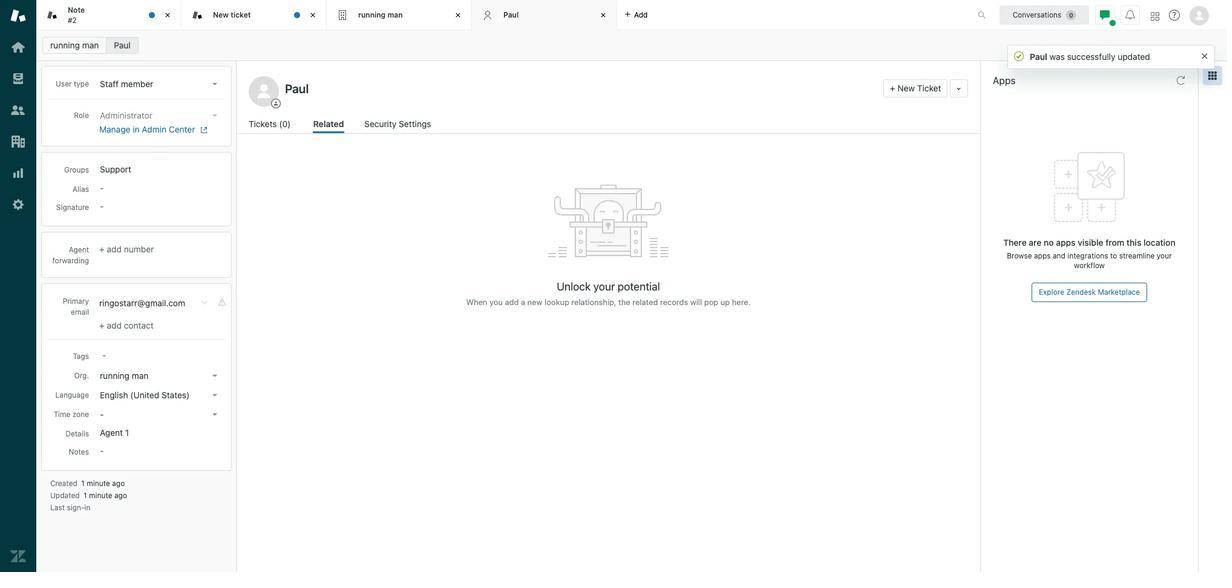 Task type: describe. For each thing, give the bounding box(es) containing it.
add inside 'popup button'
[[634, 10, 648, 19]]

the
[[619, 297, 631, 307]]

-
[[100, 409, 104, 420]]

add left number
[[107, 244, 122, 254]]

zone
[[73, 410, 89, 419]]

note #2
[[68, 6, 85, 25]]

man for "running man" button
[[132, 371, 149, 381]]

arrow down image
[[213, 114, 217, 117]]

staff member
[[100, 79, 153, 89]]

staff member button
[[96, 76, 222, 93]]

man inside secondary "element"
[[82, 40, 99, 50]]

visible
[[1078, 237, 1104, 248]]

paul link
[[106, 37, 139, 54]]

created 1 minute ago updated 1 minute ago last sign-in
[[50, 479, 127, 512]]

reporting image
[[10, 165, 26, 181]]

0 horizontal spatial apps
[[1035, 251, 1051, 260]]

new
[[528, 297, 543, 307]]

customers image
[[10, 102, 26, 118]]

add button
[[618, 0, 655, 30]]

1 horizontal spatial apps
[[1057, 237, 1076, 248]]

role
[[74, 111, 89, 120]]

from
[[1106, 237, 1125, 248]]

1 vertical spatial minute
[[89, 491, 112, 500]]

updated
[[1118, 51, 1151, 62]]

0 vertical spatial minute
[[87, 479, 110, 488]]

admin image
[[10, 197, 26, 213]]

integrations
[[1068, 251, 1109, 260]]

english
[[100, 390, 128, 400]]

new ticket
[[213, 10, 251, 19]]

1 for agent
[[125, 427, 129, 438]]

settings
[[399, 119, 431, 129]]

zendesk products image
[[1152, 12, 1160, 20]]

up
[[721, 297, 730, 307]]

relationship,
[[572, 297, 617, 307]]

add left 'contact'
[[107, 320, 122, 331]]

security settings link
[[365, 117, 435, 133]]

streamline
[[1120, 251, 1155, 260]]

paul inside secondary "element"
[[114, 40, 131, 50]]

ticket
[[231, 10, 251, 19]]

related
[[313, 119, 344, 129]]

user type
[[56, 79, 89, 88]]

are
[[1029, 237, 1042, 248]]

tickets
[[249, 119, 277, 129]]

primary email
[[63, 297, 89, 317]]

records
[[661, 297, 689, 307]]

paul tab
[[472, 0, 618, 30]]

tickets (0) link
[[249, 117, 293, 133]]

conversations
[[1013, 10, 1062, 19]]

zendesk
[[1067, 288, 1096, 297]]

conversations button
[[1000, 5, 1090, 25]]

center
[[169, 124, 195, 134]]

close image for tab containing note
[[162, 9, 174, 21]]

new inside button
[[898, 83, 916, 93]]

sign-
[[67, 503, 85, 512]]

arrow down image for (united
[[213, 394, 217, 397]]

apps image
[[1208, 71, 1218, 81]]

last
[[50, 503, 65, 512]]

marketplace
[[1099, 288, 1141, 297]]

number
[[124, 244, 154, 254]]

paul inside tab
[[504, 10, 519, 19]]

+ for + add contact
[[99, 320, 105, 331]]

paul was successfully updated
[[1030, 51, 1151, 62]]

type
[[74, 79, 89, 88]]

explore zendesk marketplace button
[[1032, 283, 1148, 302]]

member
[[121, 79, 153, 89]]

there
[[1004, 237, 1027, 248]]

new ticket tab
[[182, 0, 327, 30]]

manage in admin center link
[[99, 124, 217, 135]]

unlock your potential when you add a new lookup relationship, the related records will pop up here.
[[466, 280, 751, 307]]

tabs tab list
[[36, 0, 966, 30]]

close image for paul
[[598, 9, 610, 21]]

man for running man tab
[[388, 10, 403, 19]]

lookup
[[545, 297, 570, 307]]

no
[[1044, 237, 1054, 248]]

signature
[[56, 203, 89, 212]]

forwarding
[[52, 256, 89, 265]]

user
[[56, 79, 72, 88]]

admin
[[142, 124, 167, 134]]

when
[[466, 297, 488, 307]]

apps
[[994, 75, 1016, 86]]

english (united states)
[[100, 390, 190, 400]]

unlock
[[557, 280, 591, 293]]

tab containing note
[[36, 0, 182, 30]]

there are no apps visible from this location browse apps and integrations to streamline your workflow
[[1004, 237, 1176, 270]]

administrator button
[[96, 107, 222, 124]]

security
[[365, 119, 397, 129]]

email
[[71, 308, 89, 317]]

running for running man tab
[[358, 10, 386, 19]]

- button
[[96, 406, 222, 423]]

0 vertical spatial in
[[133, 124, 140, 134]]

zendesk support image
[[10, 8, 26, 24]]

you
[[490, 297, 503, 307]]

secondary element
[[36, 33, 1228, 58]]

time
[[54, 410, 70, 419]]

arrow down image for member
[[213, 83, 217, 85]]



Task type: vqa. For each thing, say whether or not it's contained in the screenshot.
When
yes



Task type: locate. For each thing, give the bounding box(es) containing it.
close image inside paul tab
[[598, 9, 610, 21]]

running man inside tab
[[358, 10, 403, 19]]

running inside "running man" button
[[100, 371, 130, 381]]

updated
[[50, 491, 80, 500]]

+ new ticket button
[[884, 79, 948, 97]]

new left ticket at the top right
[[898, 83, 916, 93]]

tickets (0)
[[249, 119, 291, 129]]

1 vertical spatial running
[[50, 40, 80, 50]]

+ right the 'agent forwarding'
[[99, 244, 105, 254]]

close image inside new ticket tab
[[307, 9, 319, 21]]

arrow down image for man
[[213, 375, 217, 377]]

get started image
[[10, 39, 26, 55]]

new
[[213, 10, 229, 19], [898, 83, 916, 93]]

0 horizontal spatial agent
[[69, 245, 89, 254]]

note
[[68, 6, 85, 15]]

new inside tab
[[213, 10, 229, 19]]

your inside there are no apps visible from this location browse apps and integrations to streamline your workflow
[[1157, 251, 1173, 260]]

ago right "updated"
[[114, 491, 127, 500]]

1 for created
[[81, 479, 85, 488]]

arrow down image inside english (united states) button
[[213, 394, 217, 397]]

apps
[[1057, 237, 1076, 248], [1035, 251, 1051, 260]]

arrow down image down english (united states) button
[[213, 413, 217, 416]]

a
[[521, 297, 526, 307]]

in right last
[[85, 503, 91, 512]]

- field
[[97, 349, 222, 362]]

1 vertical spatial +
[[99, 244, 105, 254]]

1 horizontal spatial agent
[[100, 427, 123, 438]]

0 vertical spatial running
[[358, 10, 386, 19]]

1 vertical spatial paul
[[114, 40, 131, 50]]

arrow down image right states)
[[213, 394, 217, 397]]

related link
[[313, 117, 344, 133]]

running man inside secondary "element"
[[50, 40, 99, 50]]

2 vertical spatial running
[[100, 371, 130, 381]]

2 horizontal spatial paul
[[1030, 51, 1048, 62]]

0 vertical spatial apps
[[1057, 237, 1076, 248]]

0 horizontal spatial your
[[594, 280, 615, 293]]

agent
[[69, 245, 89, 254], [100, 427, 123, 438]]

2 vertical spatial running man
[[100, 371, 149, 381]]

running man for "running man" button
[[100, 371, 149, 381]]

in down administrator
[[133, 124, 140, 134]]

1 right created
[[81, 479, 85, 488]]

+ left ticket at the top right
[[891, 83, 896, 93]]

security settings
[[365, 119, 431, 129]]

support
[[100, 164, 131, 174]]

1 vertical spatial running man
[[50, 40, 99, 50]]

0 horizontal spatial man
[[82, 40, 99, 50]]

your down location
[[1157, 251, 1173, 260]]

1 vertical spatial apps
[[1035, 251, 1051, 260]]

0 vertical spatial paul
[[504, 10, 519, 19]]

time zone
[[54, 410, 89, 419]]

to
[[1111, 251, 1118, 260]]

arrow down image down - field
[[213, 375, 217, 377]]

agent 1
[[100, 427, 129, 438]]

agent for agent forwarding
[[69, 245, 89, 254]]

3 arrow down image from the top
[[213, 394, 217, 397]]

2 vertical spatial +
[[99, 320, 105, 331]]

1 vertical spatial man
[[82, 40, 99, 50]]

running man link
[[42, 37, 107, 54]]

explore zendesk marketplace
[[1039, 288, 1141, 297]]

1 vertical spatial new
[[898, 83, 916, 93]]

minute right "updated"
[[89, 491, 112, 500]]

0 horizontal spatial in
[[85, 503, 91, 512]]

your inside unlock your potential when you add a new lookup relationship, the related records will pop up here.
[[594, 280, 615, 293]]

org.
[[74, 371, 89, 380]]

0 horizontal spatial running man
[[50, 40, 99, 50]]

arrow down image inside 'staff member' button
[[213, 83, 217, 85]]

0 horizontal spatial close image
[[452, 9, 464, 21]]

man inside button
[[132, 371, 149, 381]]

get help image
[[1170, 10, 1181, 21]]

1 vertical spatial agent
[[100, 427, 123, 438]]

1 horizontal spatial paul
[[504, 10, 519, 19]]

0 vertical spatial 1
[[125, 427, 129, 438]]

running inside running man tab
[[358, 10, 386, 19]]

organizations image
[[10, 134, 26, 150]]

close image
[[452, 9, 464, 21], [598, 9, 610, 21]]

1 arrow down image from the top
[[213, 83, 217, 85]]

arrow down image up arrow down icon
[[213, 83, 217, 85]]

ago down agent 1
[[112, 479, 125, 488]]

browse
[[1008, 251, 1033, 260]]

add left a
[[505, 297, 519, 307]]

0 horizontal spatial close image
[[162, 9, 174, 21]]

× button
[[1202, 48, 1209, 62]]

english (united states) button
[[96, 387, 222, 404]]

agent up forwarding
[[69, 245, 89, 254]]

was
[[1050, 51, 1066, 62]]

2 vertical spatial paul
[[1030, 51, 1048, 62]]

4 arrow down image from the top
[[213, 413, 217, 416]]

1 vertical spatial in
[[85, 503, 91, 512]]

staff
[[100, 79, 119, 89]]

man inside tab
[[388, 10, 403, 19]]

agent for agent 1
[[100, 427, 123, 438]]

(0)
[[279, 119, 291, 129]]

(united
[[130, 390, 159, 400]]

1 vertical spatial ago
[[114, 491, 127, 500]]

running man tab
[[327, 0, 472, 30]]

2 arrow down image from the top
[[213, 375, 217, 377]]

2 horizontal spatial running man
[[358, 10, 403, 19]]

close image inside running man tab
[[452, 9, 464, 21]]

here.
[[732, 297, 751, 307]]

+ add contact
[[99, 320, 154, 331]]

contact
[[124, 320, 154, 331]]

2 horizontal spatial man
[[388, 10, 403, 19]]

close image for new ticket tab
[[307, 9, 319, 21]]

1 vertical spatial your
[[594, 280, 615, 293]]

ago
[[112, 479, 125, 488], [114, 491, 127, 500]]

running
[[358, 10, 386, 19], [50, 40, 80, 50], [100, 371, 130, 381]]

2 horizontal spatial running
[[358, 10, 386, 19]]

0 vertical spatial new
[[213, 10, 229, 19]]

0 horizontal spatial new
[[213, 10, 229, 19]]

+ for + new ticket
[[891, 83, 896, 93]]

groups
[[64, 165, 89, 174]]

zendesk image
[[10, 549, 26, 564]]

alias
[[73, 185, 89, 194]]

related
[[633, 297, 658, 307]]

1 horizontal spatial your
[[1157, 251, 1173, 260]]

primary
[[63, 297, 89, 306]]

in inside the created 1 minute ago updated 1 minute ago last sign-in
[[85, 503, 91, 512]]

running man button
[[96, 367, 222, 384]]

will
[[691, 297, 703, 307]]

language
[[55, 390, 89, 400]]

location
[[1144, 237, 1176, 248]]

close image inside tab
[[162, 9, 174, 21]]

1 close image from the left
[[162, 9, 174, 21]]

0 horizontal spatial paul
[[114, 40, 131, 50]]

ticket
[[918, 83, 942, 93]]

add
[[634, 10, 648, 19], [107, 244, 122, 254], [505, 297, 519, 307], [107, 320, 122, 331]]

+ new ticket
[[891, 83, 942, 93]]

running inside running man link
[[50, 40, 80, 50]]

+ inside button
[[891, 83, 896, 93]]

tab
[[36, 0, 182, 30]]

1 down the - button
[[125, 427, 129, 438]]

#2
[[68, 15, 77, 25]]

1 horizontal spatial close image
[[307, 9, 319, 21]]

ringostarr@gmail.com
[[99, 298, 185, 308]]

1 horizontal spatial in
[[133, 124, 140, 134]]

details
[[65, 429, 89, 438]]

running man inside button
[[100, 371, 149, 381]]

close image for running man
[[452, 9, 464, 21]]

running man for running man tab
[[358, 10, 403, 19]]

1 horizontal spatial new
[[898, 83, 916, 93]]

agent inside the 'agent forwarding'
[[69, 245, 89, 254]]

1 horizontal spatial man
[[132, 371, 149, 381]]

your
[[1157, 251, 1173, 260], [594, 280, 615, 293]]

0 vertical spatial +
[[891, 83, 896, 93]]

minute right created
[[87, 479, 110, 488]]

1 horizontal spatial running man
[[100, 371, 149, 381]]

1 up sign-
[[84, 491, 87, 500]]

agent forwarding
[[52, 245, 89, 265]]

paul
[[504, 10, 519, 19], [114, 40, 131, 50], [1030, 51, 1048, 62]]

0 vertical spatial running man
[[358, 10, 403, 19]]

successfully
[[1068, 51, 1116, 62]]

1 horizontal spatial close image
[[598, 9, 610, 21]]

+ for + add number
[[99, 244, 105, 254]]

2 close image from the left
[[598, 9, 610, 21]]

2 close image from the left
[[307, 9, 319, 21]]

button displays agent's chat status as online. image
[[1101, 10, 1110, 20]]

2 vertical spatial man
[[132, 371, 149, 381]]

notifications image
[[1126, 10, 1136, 20]]

arrow down image inside the - button
[[213, 413, 217, 416]]

None text field
[[282, 79, 879, 97]]

0 vertical spatial agent
[[69, 245, 89, 254]]

0 vertical spatial your
[[1157, 251, 1173, 260]]

states)
[[162, 390, 190, 400]]

pop
[[705, 297, 719, 307]]

this
[[1127, 237, 1142, 248]]

add inside unlock your potential when you add a new lookup relationship, the related records will pop up here.
[[505, 297, 519, 307]]

your up relationship,
[[594, 280, 615, 293]]

agent down -
[[100, 427, 123, 438]]

manage
[[99, 124, 130, 134]]

manage in admin center
[[99, 124, 195, 134]]

+ left 'contact'
[[99, 320, 105, 331]]

running for "running man" button
[[100, 371, 130, 381]]

views image
[[10, 71, 26, 87]]

administrator
[[100, 110, 153, 120]]

new left ticket
[[213, 10, 229, 19]]

1 close image from the left
[[452, 9, 464, 21]]

and
[[1053, 251, 1066, 260]]

add up secondary "element"
[[634, 10, 648, 19]]

potential
[[618, 280, 660, 293]]

+ add number
[[99, 244, 154, 254]]

0 horizontal spatial running
[[50, 40, 80, 50]]

main element
[[0, 0, 36, 572]]

1 horizontal spatial running
[[100, 371, 130, 381]]

×
[[1202, 48, 1209, 62]]

workflow
[[1075, 261, 1105, 270]]

created
[[50, 479, 77, 488]]

arrow down image inside "running man" button
[[213, 375, 217, 377]]

0 vertical spatial man
[[388, 10, 403, 19]]

close image
[[162, 9, 174, 21], [307, 9, 319, 21]]

1 vertical spatial 1
[[81, 479, 85, 488]]

apps up and
[[1057, 237, 1076, 248]]

arrow down image
[[213, 83, 217, 85], [213, 375, 217, 377], [213, 394, 217, 397], [213, 413, 217, 416]]

2 vertical spatial 1
[[84, 491, 87, 500]]

0 vertical spatial ago
[[112, 479, 125, 488]]

apps down 'no'
[[1035, 251, 1051, 260]]



